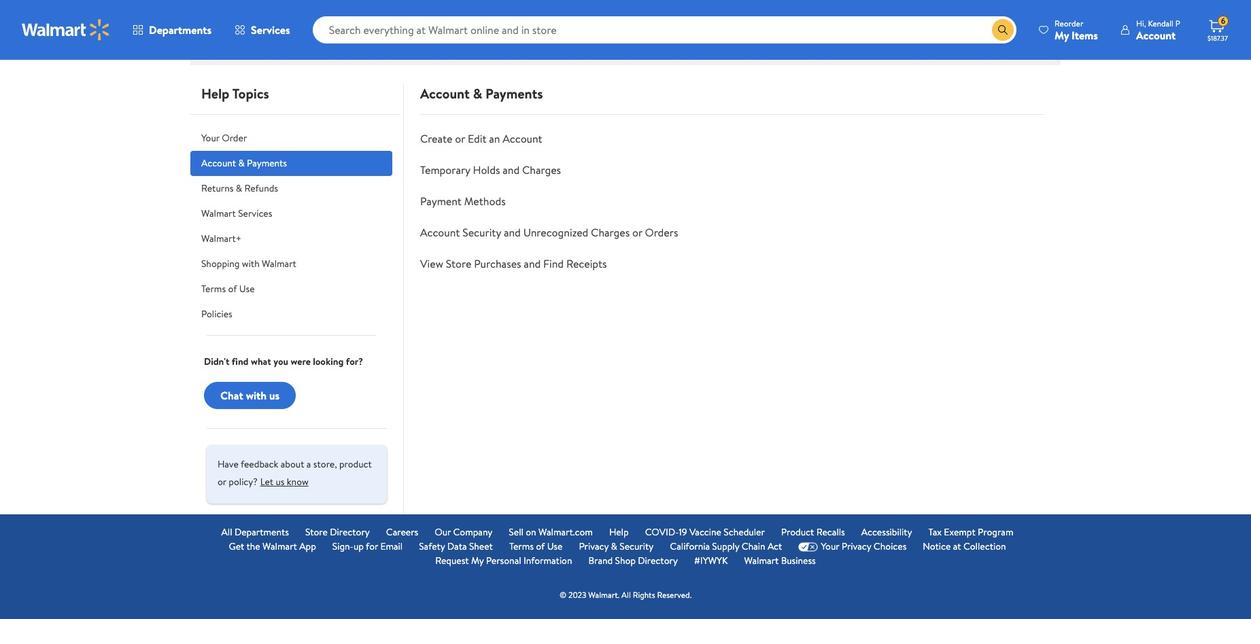 Task type: describe. For each thing, give the bounding box(es) containing it.
safety
[[419, 540, 445, 554]]

sell on walmart.com link
[[509, 526, 593, 540]]

product
[[339, 458, 372, 471]]

my inside reorder my items
[[1055, 28, 1070, 43]]

directory inside the store directory link
[[330, 526, 370, 539]]

business
[[781, 554, 816, 568]]

#iywyk link
[[694, 554, 728, 569]]

view store purchases and find receipts
[[420, 256, 607, 271]]

the
[[247, 540, 260, 554]]

with for us
[[246, 388, 267, 403]]

policies
[[201, 307, 232, 321]]

walmart services link
[[190, 201, 393, 227]]

account security and unrecognized charges or orders
[[420, 225, 679, 240]]

a
[[307, 458, 311, 471]]

collection
[[964, 540, 1007, 554]]

1 horizontal spatial charges
[[591, 225, 630, 240]]

california supply chain act
[[670, 540, 783, 554]]

personal
[[486, 554, 522, 568]]

walmart image
[[22, 19, 110, 41]]

let us know
[[260, 475, 309, 489]]

walmart services
[[201, 207, 272, 220]]

tax exempt program link
[[929, 526, 1014, 540]]

returns & refunds link
[[190, 176, 393, 201]]

choices
[[874, 540, 907, 554]]

edit
[[468, 131, 487, 146]]

scheduler
[[724, 526, 765, 539]]

have feedback about a store, product or policy?
[[218, 458, 372, 489]]

brand
[[589, 554, 613, 568]]

you
[[274, 355, 288, 369]]

1 privacy from the left
[[579, 540, 609, 554]]

act
[[768, 540, 783, 554]]

& up the returns & refunds
[[238, 156, 245, 170]]

notice at collection link
[[923, 540, 1007, 554]]

walmart.com
[[539, 526, 593, 539]]

directory inside "brand shop directory" 'link'
[[638, 554, 678, 568]]

purchases
[[474, 256, 521, 271]]

sell
[[509, 526, 524, 539]]

hi,
[[1137, 17, 1147, 29]]

app
[[299, 540, 316, 554]]

privacy choices icon image
[[799, 543, 819, 552]]

kendall
[[1149, 17, 1174, 29]]

payment
[[420, 194, 462, 209]]

1 horizontal spatial departments
[[235, 526, 289, 539]]

returns
[[201, 182, 234, 195]]

6
[[1222, 15, 1226, 27]]

returns & refunds
[[201, 182, 278, 195]]

sign-up for email
[[333, 540, 403, 554]]

account down payment
[[420, 225, 460, 240]]

2 vertical spatial and
[[524, 256, 541, 271]]

didn't
[[204, 355, 230, 369]]

store directory
[[305, 526, 370, 539]]

exempt
[[944, 526, 976, 539]]

product recalls link
[[782, 526, 845, 540]]

1 horizontal spatial payments
[[486, 84, 543, 103]]

help link
[[609, 526, 629, 540]]

orders
[[645, 225, 679, 240]]

accessibility link
[[862, 526, 913, 540]]

request my personal information link
[[436, 554, 572, 569]]

privacy & security link
[[579, 540, 654, 554]]

know
[[287, 475, 309, 489]]

1 horizontal spatial terms of use
[[509, 540, 563, 554]]

find
[[544, 256, 564, 271]]

program
[[978, 526, 1014, 539]]

walmart+
[[201, 232, 242, 246]]

temporary holds and charges link
[[420, 163, 561, 178]]

supply
[[712, 540, 740, 554]]

all departments
[[221, 526, 289, 539]]

p
[[1176, 17, 1181, 29]]

accessibility
[[862, 526, 913, 539]]

0 vertical spatial charges
[[522, 163, 561, 178]]

& up edit
[[473, 84, 482, 103]]

chat
[[220, 388, 243, 403]]

product
[[782, 526, 815, 539]]

information
[[524, 554, 572, 568]]

us inside chat with us button
[[269, 388, 280, 403]]

1 vertical spatial terms of use link
[[509, 540, 563, 554]]

privacy & security
[[579, 540, 654, 554]]

create or edit an account link
[[420, 131, 543, 146]]

search icon image
[[998, 24, 1009, 35]]

covid-19 vaccine scheduler link
[[645, 526, 765, 540]]

walmart.
[[589, 590, 620, 601]]

us inside let us know button
[[276, 475, 285, 489]]

account up 'returns'
[[201, 156, 236, 170]]

store directory link
[[305, 526, 370, 540]]

1 vertical spatial terms
[[509, 540, 534, 554]]

rights
[[633, 590, 655, 601]]

©
[[560, 590, 567, 601]]

reorder
[[1055, 17, 1084, 29]]

receipts
[[567, 256, 607, 271]]

on
[[526, 526, 536, 539]]

topics
[[232, 84, 269, 103]]

Walmart Site-Wide search field
[[313, 16, 1017, 44]]

temporary
[[420, 163, 471, 178]]

0 vertical spatial store
[[446, 256, 472, 271]]

let us know link
[[260, 471, 309, 493]]

0 horizontal spatial security
[[463, 225, 501, 240]]

0 vertical spatial of
[[228, 282, 237, 296]]



Task type: locate. For each thing, give the bounding box(es) containing it.
0 horizontal spatial account & payments
[[201, 156, 287, 170]]

1 horizontal spatial use
[[547, 540, 563, 554]]

Search help topics search field
[[336, 3, 916, 49]]

my down the sheet
[[471, 554, 484, 568]]

0 horizontal spatial payments
[[247, 156, 287, 170]]

& up shop
[[611, 540, 618, 554]]

© 2023 walmart. all rights reserved.
[[560, 590, 692, 601]]

terms of use down shopping
[[201, 282, 255, 296]]

for
[[366, 540, 378, 554]]

0 vertical spatial security
[[463, 225, 501, 240]]

0 horizontal spatial of
[[228, 282, 237, 296]]

walmart down walmart+ "link"
[[262, 257, 297, 271]]

for?
[[346, 355, 363, 369]]

payments up an
[[486, 84, 543, 103]]

walmart down 'returns'
[[201, 207, 236, 220]]

and right holds
[[503, 163, 520, 178]]

store up app
[[305, 526, 328, 539]]

get
[[229, 540, 244, 554]]

directory down covid-
[[638, 554, 678, 568]]

shopping
[[201, 257, 240, 271]]

about
[[281, 458, 304, 471]]

shopping with walmart
[[201, 257, 297, 271]]

2 privacy from the left
[[842, 540, 872, 554]]

0 horizontal spatial your
[[201, 131, 220, 145]]

tax
[[929, 526, 942, 539]]

or left edit
[[455, 131, 465, 146]]

security down methods
[[463, 225, 501, 240]]

terms up the policies
[[201, 282, 226, 296]]

help for help link
[[609, 526, 629, 539]]

payment methods
[[420, 194, 506, 209]]

walmart right the
[[263, 540, 297, 554]]

0 horizontal spatial directory
[[330, 526, 370, 539]]

my inside notice at collection request my personal information
[[471, 554, 484, 568]]

1 vertical spatial terms of use
[[509, 540, 563, 554]]

your order link
[[190, 126, 393, 151]]

19
[[679, 526, 687, 539]]

1 vertical spatial all
[[622, 590, 631, 601]]

1 vertical spatial of
[[536, 540, 545, 554]]

0 vertical spatial your
[[201, 131, 220, 145]]

2 horizontal spatial or
[[633, 225, 643, 240]]

chain
[[742, 540, 766, 554]]

or left orders
[[633, 225, 643, 240]]

create or edit an account
[[420, 131, 543, 146]]

1 vertical spatial and
[[504, 225, 521, 240]]

covid-
[[645, 526, 679, 539]]

brand shop directory
[[589, 554, 678, 568]]

of down shopping
[[228, 282, 237, 296]]

account & payments up the returns & refunds
[[201, 156, 287, 170]]

your left order
[[201, 131, 220, 145]]

payments inside account & payments link
[[247, 156, 287, 170]]

sign-up for email link
[[333, 540, 403, 554]]

view
[[420, 256, 443, 271]]

use down sell on walmart.com
[[547, 540, 563, 554]]

1 horizontal spatial terms
[[509, 540, 534, 554]]

#iywyk
[[694, 554, 728, 568]]

account inside hi, kendall p account
[[1137, 28, 1176, 43]]

payment methods link
[[420, 194, 506, 209]]

1 vertical spatial or
[[633, 225, 643, 240]]

with inside shopping with walmart link
[[242, 257, 260, 271]]

0 horizontal spatial terms of use
[[201, 282, 255, 296]]

0 vertical spatial payments
[[486, 84, 543, 103]]

walmart down "chain"
[[745, 554, 779, 568]]

chat with us button
[[204, 382, 296, 410]]

with for walmart
[[242, 257, 260, 271]]

0 vertical spatial help
[[201, 84, 230, 103]]

or inside have feedback about a store, product or policy?
[[218, 475, 226, 489]]

account & payments link
[[190, 151, 393, 176]]

1 vertical spatial your
[[821, 540, 840, 554]]

1 vertical spatial payments
[[247, 156, 287, 170]]

services inside dropdown button
[[251, 22, 290, 37]]

0 vertical spatial account & payments
[[420, 84, 543, 103]]

data
[[448, 540, 467, 554]]

company
[[453, 526, 493, 539]]

1 horizontal spatial help
[[609, 526, 629, 539]]

sign-
[[333, 540, 354, 554]]

0 horizontal spatial terms
[[201, 282, 226, 296]]

payments
[[486, 84, 543, 103], [247, 156, 287, 170]]

privacy down recalls
[[842, 540, 872, 554]]

tax exempt program get the walmart app
[[229, 526, 1014, 554]]

1 vertical spatial use
[[547, 540, 563, 554]]

0 horizontal spatial all
[[221, 526, 232, 539]]

your for your order
[[201, 131, 220, 145]]

& right 'returns'
[[236, 182, 242, 195]]

and
[[503, 163, 520, 178], [504, 225, 521, 240], [524, 256, 541, 271]]

0 vertical spatial all
[[221, 526, 232, 539]]

0 vertical spatial my
[[1055, 28, 1070, 43]]

let
[[260, 475, 274, 489]]

1 vertical spatial charges
[[591, 225, 630, 240]]

charges right holds
[[522, 163, 561, 178]]

1 vertical spatial us
[[276, 475, 285, 489]]

my left items
[[1055, 28, 1070, 43]]

1 horizontal spatial terms of use link
[[509, 540, 563, 554]]

your down recalls
[[821, 540, 840, 554]]

our company link
[[435, 526, 493, 540]]

our
[[435, 526, 451, 539]]

0 horizontal spatial privacy
[[579, 540, 609, 554]]

safety data sheet
[[419, 540, 493, 554]]

terms of use link down on
[[509, 540, 563, 554]]

0 horizontal spatial store
[[305, 526, 328, 539]]

0 vertical spatial services
[[251, 22, 290, 37]]

request
[[436, 554, 469, 568]]

0 vertical spatial terms
[[201, 282, 226, 296]]

help up privacy & security
[[609, 526, 629, 539]]

product recalls
[[782, 526, 845, 539]]

email
[[381, 540, 403, 554]]

0 horizontal spatial or
[[218, 475, 226, 489]]

find
[[232, 355, 249, 369]]

6 $187.37
[[1208, 15, 1229, 43]]

search help topics
[[338, 3, 414, 16]]

departments button
[[121, 14, 223, 46]]

account right an
[[503, 131, 543, 146]]

0 vertical spatial directory
[[330, 526, 370, 539]]

our company
[[435, 526, 493, 539]]

1 vertical spatial store
[[305, 526, 328, 539]]

1 vertical spatial departments
[[235, 526, 289, 539]]

0 vertical spatial or
[[455, 131, 465, 146]]

walmart
[[201, 207, 236, 220], [262, 257, 297, 271], [263, 540, 297, 554], [745, 554, 779, 568]]

account & payments up create or edit an account link on the left top of the page
[[420, 84, 543, 103]]

account left $187.37
[[1137, 28, 1176, 43]]

store right the "view"
[[446, 256, 472, 271]]

hi, kendall p account
[[1137, 17, 1181, 43]]

use down 'shopping with walmart'
[[239, 282, 255, 296]]

0 vertical spatial us
[[269, 388, 280, 403]]

directory
[[330, 526, 370, 539], [638, 554, 678, 568]]

1 horizontal spatial directory
[[638, 554, 678, 568]]

all departments link
[[221, 526, 289, 540]]

2023
[[569, 590, 587, 601]]

security inside privacy & security link
[[620, 540, 654, 554]]

and for holds
[[503, 163, 520, 178]]

use
[[239, 282, 255, 296], [547, 540, 563, 554]]

0 vertical spatial departments
[[149, 22, 212, 37]]

get the walmart app link
[[229, 540, 316, 554]]

1 vertical spatial services
[[238, 207, 272, 220]]

shop
[[615, 554, 636, 568]]

charges up "receipts"
[[591, 225, 630, 240]]

notice at collection request my personal information
[[436, 540, 1007, 568]]

1 vertical spatial directory
[[638, 554, 678, 568]]

us down you
[[269, 388, 280, 403]]

1 vertical spatial with
[[246, 388, 267, 403]]

security up brand shop directory
[[620, 540, 654, 554]]

your for your privacy choices
[[821, 540, 840, 554]]

feedback
[[241, 458, 279, 471]]

departments inside dropdown button
[[149, 22, 212, 37]]

0 horizontal spatial my
[[471, 554, 484, 568]]

up
[[354, 540, 364, 554]]

Search search field
[[313, 16, 1017, 44]]

walmart inside 'tax exempt program get the walmart app'
[[263, 540, 297, 554]]

order
[[222, 131, 247, 145]]

an
[[489, 131, 500, 146]]

all left rights at the right of page
[[622, 590, 631, 601]]

1 horizontal spatial your
[[821, 540, 840, 554]]

services inside 'link'
[[238, 207, 272, 220]]

store,
[[313, 458, 337, 471]]

help topics
[[201, 84, 269, 103]]

your privacy choices
[[821, 540, 907, 554]]

with right shopping
[[242, 257, 260, 271]]

0 horizontal spatial use
[[239, 282, 255, 296]]

1 horizontal spatial all
[[622, 590, 631, 601]]

terms down sell
[[509, 540, 534, 554]]

0 vertical spatial terms of use link
[[190, 277, 393, 302]]

0 horizontal spatial charges
[[522, 163, 561, 178]]

1 vertical spatial help
[[609, 526, 629, 539]]

walmart business link
[[745, 554, 816, 569]]

store
[[446, 256, 472, 271], [305, 526, 328, 539]]

were
[[291, 355, 311, 369]]

0 vertical spatial use
[[239, 282, 255, 296]]

2 vertical spatial or
[[218, 475, 226, 489]]

privacy up brand
[[579, 540, 609, 554]]

0 horizontal spatial departments
[[149, 22, 212, 37]]

1 horizontal spatial account & payments
[[420, 84, 543, 103]]

1 horizontal spatial my
[[1055, 28, 1070, 43]]

terms of use down on
[[509, 540, 563, 554]]

payments up refunds
[[247, 156, 287, 170]]

services down refunds
[[238, 207, 272, 220]]

careers link
[[386, 526, 419, 540]]

with right "chat"
[[246, 388, 267, 403]]

directory up 'sign-'
[[330, 526, 370, 539]]

0 horizontal spatial help
[[201, 84, 230, 103]]

all
[[221, 526, 232, 539], [622, 590, 631, 601]]

help left the topics
[[201, 84, 230, 103]]

and left find
[[524, 256, 541, 271]]

0 horizontal spatial terms of use link
[[190, 277, 393, 302]]

vaccine
[[690, 526, 722, 539]]

services up the topics
[[251, 22, 290, 37]]

all up get
[[221, 526, 232, 539]]

sheet
[[469, 540, 493, 554]]

terms of use link down 'shopping with walmart'
[[190, 277, 393, 302]]

1 horizontal spatial of
[[536, 540, 545, 554]]

have
[[218, 458, 239, 471]]

1 horizontal spatial privacy
[[842, 540, 872, 554]]

temporary holds and charges
[[420, 163, 561, 178]]

of up information
[[536, 540, 545, 554]]

1 horizontal spatial store
[[446, 256, 472, 271]]

walmart inside 'link'
[[201, 207, 236, 220]]

of
[[228, 282, 237, 296], [536, 540, 545, 554]]

1 vertical spatial account & payments
[[201, 156, 287, 170]]

and for security
[[504, 225, 521, 240]]

0 vertical spatial terms of use
[[201, 282, 255, 296]]

1 horizontal spatial security
[[620, 540, 654, 554]]

terms of use link
[[190, 277, 393, 302], [509, 540, 563, 554]]

1 vertical spatial security
[[620, 540, 654, 554]]

1 vertical spatial my
[[471, 554, 484, 568]]

walmart business
[[745, 554, 816, 568]]

account up create
[[420, 84, 470, 103]]

0 vertical spatial and
[[503, 163, 520, 178]]

reorder my items
[[1055, 17, 1099, 43]]

0 vertical spatial with
[[242, 257, 260, 271]]

What do you need help with? search field
[[336, 16, 916, 49]]

and up view store purchases and find receipts link
[[504, 225, 521, 240]]

help for help topics
[[201, 84, 230, 103]]

&
[[473, 84, 482, 103], [238, 156, 245, 170], [236, 182, 242, 195], [611, 540, 618, 554]]

topics
[[389, 3, 414, 16]]

or down have
[[218, 475, 226, 489]]

us right let
[[276, 475, 285, 489]]

california
[[670, 540, 710, 554]]

1 horizontal spatial or
[[455, 131, 465, 146]]

didn't find what you were looking for?
[[204, 355, 363, 369]]

with inside chat with us button
[[246, 388, 267, 403]]

refunds
[[245, 182, 278, 195]]



Task type: vqa. For each thing, say whether or not it's contained in the screenshot.
topmost dallas
no



